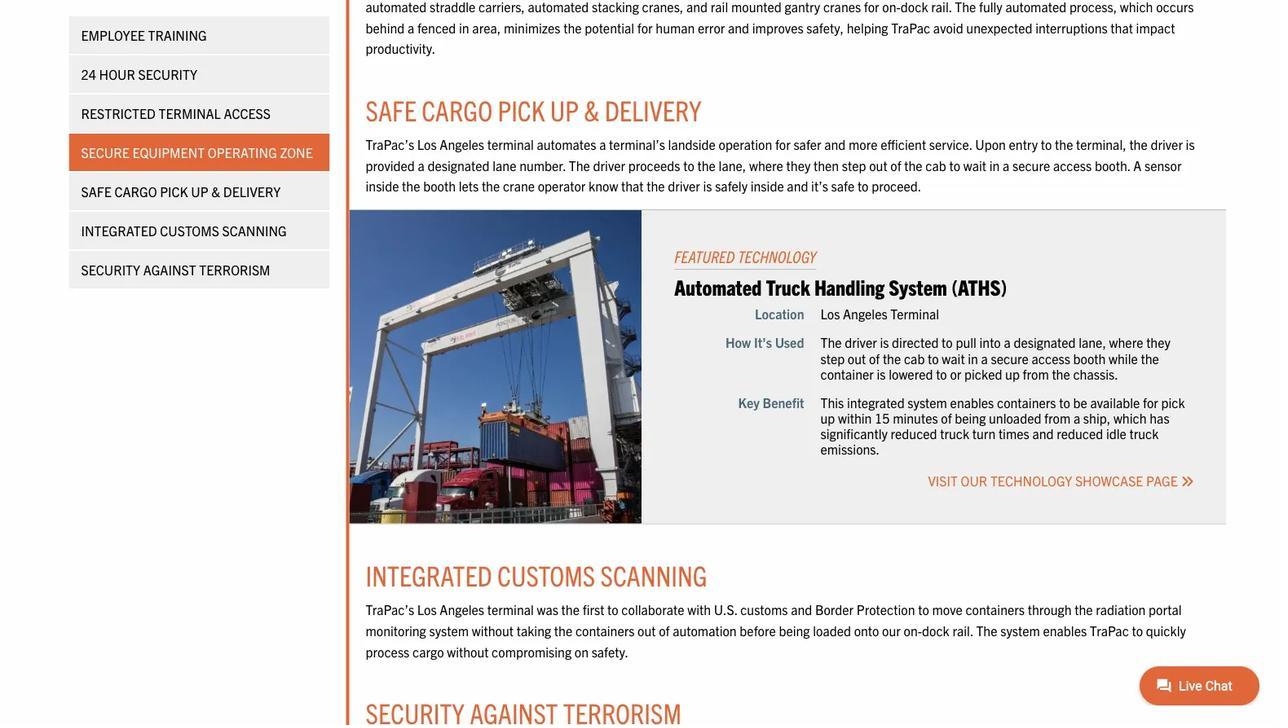 Task type: describe. For each thing, give the bounding box(es) containing it.
los for integrated customs scanning
[[417, 602, 437, 618]]

has
[[1150, 410, 1170, 426]]

where inside trapac's los angeles terminal automates a terminal's landside operation for safer and more efficient service. upon entry to the terminal, the driver is provided a designated lane number. the driver proceeds to the lane, where they then step out of the cab to wait in a secure access booth. a sensor inside the booth lets the crane operator know that the driver is safely inside and it's safe to proceed.
[[749, 157, 784, 173]]

employee training
[[81, 27, 207, 43]]

lane, inside the driver is directed to pull into a designated lane, where they step out of the cab to wait in a secure access booth while the container is lowered to or picked up from the chassis.
[[1079, 334, 1107, 351]]

terminal,
[[1077, 136, 1127, 152]]

the right while
[[1141, 350, 1160, 366]]

available
[[1091, 394, 1140, 411]]

0 horizontal spatial integrated customs scanning
[[81, 223, 287, 239]]

safe inside 'link'
[[81, 183, 112, 200]]

of inside trapac's los angeles terminal was the first to collaborate with u.s. customs and border protection to move containers through the radiation portal monitoring system without taking the containers out of automation before being loaded onto our on-dock rail. the system enables trapac to quickly process cargo without compromising on safety.
[[659, 623, 670, 639]]

trapac's los angeles terminal was the first to collaborate with u.s. customs and border protection to move containers through the radiation portal monitoring system without taking the containers out of automation before being loaded onto our on-dock rail. the system enables trapac to quickly process cargo without compromising on safety.
[[366, 602, 1186, 660]]

proceed.
[[872, 178, 922, 194]]

terminal's
[[609, 136, 665, 152]]

the inside the driver is directed to pull into a designated lane, where they step out of the cab to wait in a secure access booth while the container is lowered to or picked up from the chassis.
[[821, 334, 842, 351]]

move
[[933, 602, 963, 618]]

1 vertical spatial technology
[[991, 473, 1073, 489]]

being inside "this integrated system enables containers to be available for pick up within 15 minutes of being unloaded from a ship, which has significantly reduced truck turn times and reduced idle truck emissions."
[[955, 410, 986, 426]]

how
[[726, 334, 751, 351]]

hour
[[99, 66, 135, 82]]

times
[[999, 426, 1030, 442]]

a inside "this integrated system enables containers to be available for pick up within 15 minutes of being unloaded from a ship, which has significantly reduced truck turn times and reduced idle truck emissions."
[[1074, 410, 1081, 426]]

with
[[688, 602, 711, 618]]

how it's used
[[726, 334, 805, 351]]

a down upon
[[1003, 157, 1010, 173]]

lane
[[493, 157, 517, 173]]

driver inside the driver is directed to pull into a designated lane, where they step out of the cab to wait in a secure access booth while the container is lowered to or picked up from the chassis.
[[845, 334, 877, 351]]

1 vertical spatial security
[[81, 262, 140, 278]]

on-
[[904, 623, 922, 639]]

collaborate
[[622, 602, 685, 618]]

within
[[838, 410, 872, 426]]

chassis.
[[1074, 366, 1119, 382]]

booth inside trapac's los angeles terminal automates a terminal's landside operation for safer and more efficient service. upon entry to the terminal, the driver is provided a designated lane number. the driver proceeds to the lane, where they then step out of the cab to wait in a secure access booth. a sensor inside the booth lets the crane operator know that the driver is safely inside and it's safe to proceed.
[[423, 178, 456, 194]]

1 vertical spatial without
[[447, 644, 489, 660]]

24 hour security link
[[69, 55, 330, 93]]

driver up sensor
[[1151, 136, 1183, 152]]

1 vertical spatial los
[[821, 306, 840, 322]]

provided
[[366, 157, 415, 173]]

security against terrorism
[[81, 262, 270, 278]]

cab inside trapac's los angeles terminal automates a terminal's landside operation for safer and more efficient service. upon entry to the terminal, the driver is provided a designated lane number. the driver proceeds to the lane, where they then step out of the cab to wait in a secure access booth. a sensor inside the booth lets the crane operator know that the driver is safely inside and it's safe to proceed.
[[926, 157, 947, 173]]

showcase
[[1076, 473, 1144, 489]]

0 vertical spatial safe
[[366, 92, 417, 127]]

while
[[1109, 350, 1138, 366]]

safely
[[715, 178, 748, 194]]

system inside "this integrated system enables containers to be available for pick up within 15 minutes of being unloaded from a ship, which has significantly reduced truck turn times and reduced idle truck emissions."
[[908, 394, 948, 411]]

1 vertical spatial scanning
[[601, 558, 708, 593]]

from inside the driver is directed to pull into a designated lane, where they step out of the cab to wait in a secure access booth while the container is lowered to or picked up from the chassis.
[[1023, 366, 1049, 382]]

enables inside trapac's los angeles terminal was the first to collaborate with u.s. customs and border protection to move containers through the radiation portal monitoring system without taking the containers out of automation before being loaded onto our on-dock rail. the system enables trapac to quickly process cargo without compromising on safety.
[[1043, 623, 1087, 639]]

first
[[583, 602, 605, 618]]

used
[[775, 334, 805, 351]]

idle
[[1107, 426, 1127, 442]]

the inside trapac's los angeles terminal automates a terminal's landside operation for safer and more efficient service. upon entry to the terminal, the driver is provided a designated lane number. the driver proceeds to the lane, where they then step out of the cab to wait in a secure access booth. a sensor inside the booth lets the crane operator know that the driver is safely inside and it's safe to proceed.
[[569, 157, 590, 173]]

0 vertical spatial without
[[472, 623, 514, 639]]

pull
[[956, 334, 977, 351]]

0 vertical spatial up
[[550, 92, 579, 127]]

significantly
[[821, 426, 888, 442]]

and left it's on the right top of page
[[787, 178, 809, 194]]

secure equipment operating zone
[[81, 144, 313, 161]]

employee
[[81, 27, 145, 43]]

2 reduced from the left
[[1057, 426, 1104, 442]]

safe cargo pick up & delivery link
[[69, 173, 330, 210]]

our
[[882, 623, 901, 639]]

customs
[[741, 602, 788, 618]]

security against terrorism link
[[69, 251, 330, 289]]

the down the landside
[[698, 157, 716, 173]]

visit our technology showcase page
[[928, 473, 1181, 489]]

technology inside featured technology automated truck handling system (aths)
[[738, 246, 816, 266]]

truck
[[766, 273, 810, 300]]

ship,
[[1084, 410, 1111, 426]]

0 vertical spatial delivery
[[605, 92, 702, 127]]

enables inside "this integrated system enables containers to be available for pick up within 15 minutes of being unloaded from a ship, which has significantly reduced truck turn times and reduced idle truck emissions."
[[951, 394, 994, 411]]

of inside trapac's los angeles terminal automates a terminal's landside operation for safer and more efficient service. upon entry to the terminal, the driver is provided a designated lane number. the driver proceeds to the lane, where they then step out of the cab to wait in a secure access booth. a sensor inside the booth lets the crane operator know that the driver is safely inside and it's safe to proceed.
[[891, 157, 902, 173]]

they inside the driver is directed to pull into a designated lane, where they step out of the cab to wait in a secure access booth while the container is lowered to or picked up from the chassis.
[[1147, 334, 1171, 351]]

trapac's los angeles terminal automates a terminal's landside operation for safer and more efficient service. upon entry to the terminal, the driver is provided a designated lane number. the driver proceeds to the lane, where they then step out of the cab to wait in a secure access booth. a sensor inside the booth lets the crane operator know that the driver is safely inside and it's safe to proceed.
[[366, 136, 1195, 194]]

access inside trapac's los angeles terminal automates a terminal's landside operation for safer and more efficient service. upon entry to the terminal, the driver is provided a designated lane number. the driver proceeds to the lane, where they then step out of the cab to wait in a secure access booth. a sensor inside the booth lets the crane operator know that the driver is safely inside and it's safe to proceed.
[[1054, 157, 1092, 173]]

access inside the driver is directed to pull into a designated lane, where they step out of the cab to wait in a secure access booth while the container is lowered to or picked up from the chassis.
[[1032, 350, 1071, 366]]

it's
[[812, 178, 828, 194]]

1 horizontal spatial integrated customs scanning
[[366, 558, 708, 593]]

containers inside "this integrated system enables containers to be available for pick up within 15 minutes of being unloaded from a ship, which has significantly reduced truck turn times and reduced idle truck emissions."
[[997, 394, 1057, 411]]

& inside 'link'
[[211, 183, 220, 200]]

restricted terminal access link
[[69, 95, 330, 132]]

0 vertical spatial safe cargo pick up & delivery
[[366, 92, 702, 127]]

this
[[821, 394, 844, 411]]

1 vertical spatial integrated
[[366, 558, 492, 593]]

the inside trapac's los angeles terminal was the first to collaborate with u.s. customs and border protection to move containers through the radiation portal monitoring system without taking the containers out of automation before being loaded onto our on-dock rail. the system enables trapac to quickly process cargo without compromising on safety.
[[977, 623, 998, 639]]

handling
[[815, 273, 885, 300]]

portal
[[1149, 602, 1182, 618]]

and up then
[[825, 136, 846, 152]]

proceeds
[[629, 157, 681, 173]]

safe
[[831, 178, 855, 194]]

0 vertical spatial cargo
[[422, 92, 493, 127]]

0 vertical spatial pick
[[498, 92, 545, 127]]

into
[[980, 334, 1001, 351]]

featured
[[675, 246, 735, 266]]

system
[[889, 273, 948, 300]]

know
[[589, 178, 618, 194]]

landside
[[668, 136, 716, 152]]

or
[[950, 366, 962, 382]]

they inside trapac's los angeles terminal automates a terminal's landside operation for safer and more efficient service. upon entry to the terminal, the driver is provided a designated lane number. the driver proceeds to the lane, where they then step out of the cab to wait in a secure access booth. a sensor inside the booth lets the crane operator know that the driver is safely inside and it's safe to proceed.
[[787, 157, 811, 173]]

a right "into"
[[1004, 334, 1011, 351]]

the down was
[[554, 623, 573, 639]]

delivery inside safe cargo pick up & delivery 'link'
[[223, 183, 281, 200]]

key
[[738, 394, 760, 411]]

the up 'a'
[[1130, 136, 1148, 152]]

the down provided
[[402, 178, 420, 194]]

cargo
[[413, 644, 444, 660]]

24
[[81, 66, 96, 82]]

automation
[[673, 623, 737, 639]]

lets
[[459, 178, 479, 194]]

the down the efficient
[[905, 157, 923, 173]]

the down proceeds
[[647, 178, 665, 194]]

sensor
[[1145, 157, 1182, 173]]

compromising
[[492, 644, 572, 660]]

and inside trapac's los angeles terminal was the first to collaborate with u.s. customs and border protection to move containers through the radiation portal monitoring system without taking the containers out of automation before being loaded onto our on-dock rail. the system enables trapac to quickly process cargo without compromising on safety.
[[791, 602, 812, 618]]

a
[[1134, 157, 1142, 173]]

1 reduced from the left
[[891, 426, 938, 442]]

up inside the driver is directed to pull into a designated lane, where they step out of the cab to wait in a secure access booth while the container is lowered to or picked up from the chassis.
[[1006, 366, 1020, 382]]

for inside "this integrated system enables containers to be available for pick up within 15 minutes of being unloaded from a ship, which has significantly reduced truck turn times and reduced idle truck emissions."
[[1143, 394, 1159, 411]]

and inside "this integrated system enables containers to be available for pick up within 15 minutes of being unloaded from a ship, which has significantly reduced truck turn times and reduced idle truck emissions."
[[1033, 426, 1054, 442]]

the up trapac
[[1075, 602, 1093, 618]]

2 vertical spatial containers
[[576, 623, 635, 639]]

dock
[[922, 623, 950, 639]]

that
[[621, 178, 644, 194]]

driver down proceeds
[[668, 178, 700, 194]]

1 horizontal spatial customs
[[498, 558, 596, 593]]

0 vertical spatial customs
[[160, 223, 219, 239]]

safer
[[794, 136, 822, 152]]

quickly
[[1146, 623, 1186, 639]]

zone
[[280, 144, 313, 161]]

automated
[[675, 273, 762, 300]]

1 truck from the left
[[941, 426, 970, 442]]

24 hour security
[[81, 66, 197, 82]]

0 horizontal spatial scanning
[[222, 223, 287, 239]]

a right the pull
[[982, 350, 988, 366]]

this integrated system enables containers to be available for pick up within 15 minutes of being unloaded from a ship, which has significantly reduced truck turn times and reduced idle truck emissions.
[[821, 394, 1186, 458]]

protection
[[857, 602, 915, 618]]

restricted
[[81, 105, 156, 122]]

border
[[815, 602, 854, 618]]

operating
[[208, 144, 277, 161]]



Task type: locate. For each thing, give the bounding box(es) containing it.
a left terminal's
[[600, 136, 606, 152]]

designated right "into"
[[1014, 334, 1076, 351]]

out down more
[[870, 157, 888, 173]]

0 vertical spatial step
[[842, 157, 867, 173]]

turn
[[973, 426, 996, 442]]

integrated up monitoring
[[366, 558, 492, 593]]

2 vertical spatial angeles
[[440, 602, 484, 618]]

0 horizontal spatial system
[[429, 623, 469, 639]]

wait left "into"
[[942, 350, 965, 366]]

picked
[[965, 366, 1003, 382]]

solid image
[[1181, 475, 1194, 488]]

lane, up safely
[[719, 157, 746, 173]]

designated up lets on the top left of page
[[428, 157, 490, 173]]

trapac's
[[366, 136, 414, 152], [366, 602, 414, 618]]

1 horizontal spatial delivery
[[605, 92, 702, 127]]

2 truck from the left
[[1130, 426, 1159, 442]]

out
[[870, 157, 888, 173], [848, 350, 866, 366], [638, 623, 656, 639]]

1 horizontal spatial scanning
[[601, 558, 708, 593]]

0 horizontal spatial safe cargo pick up & delivery
[[81, 183, 281, 200]]

step up the this
[[821, 350, 845, 366]]

0 horizontal spatial up
[[191, 183, 208, 200]]

1 vertical spatial integrated customs scanning
[[366, 558, 708, 593]]

los
[[417, 136, 437, 152], [821, 306, 840, 322], [417, 602, 437, 618]]

cargo
[[422, 92, 493, 127], [115, 183, 157, 200]]

through
[[1028, 602, 1072, 618]]

(aths)
[[952, 273, 1008, 300]]

reduced right 15 at the bottom right of page
[[891, 426, 938, 442]]

0 horizontal spatial customs
[[160, 223, 219, 239]]

0 vertical spatial being
[[955, 410, 986, 426]]

secure inside the driver is directed to pull into a designated lane, where they step out of the cab to wait in a secure access booth while the container is lowered to or picked up from the chassis.
[[991, 350, 1029, 366]]

where down operation
[[749, 157, 784, 173]]

in inside the driver is directed to pull into a designated lane, where they step out of the cab to wait in a secure access booth while the container is lowered to or picked up from the chassis.
[[968, 350, 979, 366]]

1 horizontal spatial in
[[990, 157, 1000, 173]]

step inside the driver is directed to pull into a designated lane, where they step out of the cab to wait in a secure access booth while the container is lowered to or picked up from the chassis.
[[821, 350, 845, 366]]

0 horizontal spatial reduced
[[891, 426, 938, 442]]

where
[[749, 157, 784, 173], [1110, 334, 1144, 351]]

driver up "know"
[[593, 157, 626, 173]]

1 inside from the left
[[366, 178, 399, 194]]

0 horizontal spatial delivery
[[223, 183, 281, 200]]

pick up automates
[[498, 92, 545, 127]]

lane, up chassis.
[[1079, 334, 1107, 351]]

pick
[[1162, 394, 1186, 411]]

the left terminal,
[[1055, 136, 1074, 152]]

cab left or
[[904, 350, 925, 366]]

of down collaborate
[[659, 623, 670, 639]]

up
[[1006, 366, 1020, 382], [821, 410, 835, 426]]

los inside trapac's los angeles terminal was the first to collaborate with u.s. customs and border protection to move containers through the radiation portal monitoring system without taking the containers out of automation before being loaded onto our on-dock rail. the system enables trapac to quickly process cargo without compromising on safety.
[[417, 602, 437, 618]]

which
[[1114, 410, 1147, 426]]

customs up was
[[498, 558, 596, 593]]

0 vertical spatial integrated
[[81, 223, 157, 239]]

from inside "this integrated system enables containers to be available for pick up within 15 minutes of being unloaded from a ship, which has significantly reduced truck turn times and reduced idle truck emissions."
[[1045, 410, 1071, 426]]

scanning up collaborate
[[601, 558, 708, 593]]

0 vertical spatial for
[[775, 136, 791, 152]]

trapac
[[1090, 623, 1129, 639]]

0 vertical spatial security
[[138, 66, 197, 82]]

out inside trapac's los angeles terminal automates a terminal's landside operation for safer and more efficient service. upon entry to the terminal, the driver is provided a designated lane number. the driver proceeds to the lane, where they then step out of the cab to wait in a secure access booth. a sensor inside the booth lets the crane operator know that the driver is safely inside and it's safe to proceed.
[[870, 157, 888, 173]]

location
[[755, 306, 805, 322]]

up up automates
[[550, 92, 579, 127]]

integrated up against
[[81, 223, 157, 239]]

taking
[[517, 623, 551, 639]]

access
[[224, 105, 271, 122]]

customs
[[160, 223, 219, 239], [498, 558, 596, 593]]

the down los angeles terminal
[[883, 350, 901, 366]]

lowered
[[889, 366, 933, 382]]

0 vertical spatial they
[[787, 157, 811, 173]]

terminal down system
[[891, 306, 940, 322]]

angeles
[[440, 136, 484, 152], [843, 306, 888, 322], [440, 602, 484, 618]]

driver up container
[[845, 334, 877, 351]]

0 vertical spatial &
[[584, 92, 600, 127]]

0 vertical spatial secure
[[1013, 157, 1051, 173]]

booth left while
[[1074, 350, 1106, 366]]

u.s.
[[714, 602, 738, 618]]

truck right idle
[[1130, 426, 1159, 442]]

being inside trapac's los angeles terminal was the first to collaborate with u.s. customs and border protection to move containers through the radiation portal monitoring system without taking the containers out of automation before being loaded onto our on-dock rail. the system enables trapac to quickly process cargo without compromising on safety.
[[779, 623, 810, 639]]

out up integrated
[[848, 350, 866, 366]]

2 terminal from the top
[[487, 602, 534, 618]]

1 horizontal spatial truck
[[1130, 426, 1159, 442]]

angeles up cargo
[[440, 602, 484, 618]]

0 vertical spatial where
[[749, 157, 784, 173]]

0 horizontal spatial safe
[[81, 183, 112, 200]]

trapac's inside trapac's los angeles terminal automates a terminal's landside operation for safer and more efficient service. upon entry to the terminal, the driver is provided a designated lane number. the driver proceeds to the lane, where they then step out of the cab to wait in a secure access booth. a sensor inside the booth lets the crane operator know that the driver is safely inside and it's safe to proceed.
[[366, 136, 414, 152]]

efficient
[[881, 136, 927, 152]]

1 vertical spatial designated
[[1014, 334, 1076, 351]]

wait inside the driver is directed to pull into a designated lane, where they step out of the cab to wait in a secure access booth while the container is lowered to or picked up from the chassis.
[[942, 350, 965, 366]]

0 vertical spatial from
[[1023, 366, 1049, 382]]

1 vertical spatial customs
[[498, 558, 596, 593]]

it's
[[754, 334, 772, 351]]

1 vertical spatial secure
[[991, 350, 1029, 366]]

out inside trapac's los angeles terminal was the first to collaborate with u.s. customs and border protection to move containers through the radiation portal monitoring system without taking the containers out of automation before being loaded onto our on-dock rail. the system enables trapac to quickly process cargo without compromising on safety.
[[638, 623, 656, 639]]

1 vertical spatial step
[[821, 350, 845, 366]]

1 horizontal spatial technology
[[991, 473, 1073, 489]]

for left the safer
[[775, 136, 791, 152]]

customs up security against terrorism link
[[160, 223, 219, 239]]

system down lowered in the bottom of the page
[[908, 394, 948, 411]]

scanning
[[222, 223, 287, 239], [601, 558, 708, 593]]

was
[[537, 602, 559, 618]]

number.
[[520, 157, 566, 173]]

against
[[143, 262, 196, 278]]

1 vertical spatial the
[[821, 334, 842, 351]]

container
[[821, 366, 874, 382]]

secure down entry
[[1013, 157, 1051, 173]]

1 vertical spatial containers
[[966, 602, 1025, 618]]

0 vertical spatial terminal
[[487, 136, 534, 152]]

1 vertical spatial access
[[1032, 350, 1071, 366]]

0 horizontal spatial inside
[[366, 178, 399, 194]]

los inside trapac's los angeles terminal automates a terminal's landside operation for safer and more efficient service. upon entry to the terminal, the driver is provided a designated lane number. the driver proceeds to the lane, where they then step out of the cab to wait in a secure access booth. a sensor inside the booth lets the crane operator know that the driver is safely inside and it's safe to proceed.
[[417, 136, 437, 152]]

1 vertical spatial delivery
[[223, 183, 281, 200]]

angeles up lets on the top left of page
[[440, 136, 484, 152]]

15
[[875, 410, 890, 426]]

out inside the driver is directed to pull into a designated lane, where they step out of the cab to wait in a secure access booth while the container is lowered to or picked up from the chassis.
[[848, 350, 866, 366]]

containers up safety.
[[576, 623, 635, 639]]

integrated customs scanning link
[[69, 212, 330, 250]]

booth.
[[1095, 157, 1131, 173]]

secure right the pull
[[991, 350, 1029, 366]]

1 horizontal spatial enables
[[1043, 623, 1087, 639]]

up right picked
[[1006, 366, 1020, 382]]

inside down provided
[[366, 178, 399, 194]]

out down collaborate
[[638, 623, 656, 639]]

of right minutes on the right bottom of page
[[941, 410, 952, 426]]

trapac's inside trapac's los angeles terminal was the first to collaborate with u.s. customs and border protection to move containers through the radiation portal monitoring system without taking the containers out of automation before being loaded onto our on-dock rail. the system enables trapac to quickly process cargo without compromising on safety.
[[366, 602, 414, 618]]

upon
[[976, 136, 1006, 152]]

1 horizontal spatial they
[[1147, 334, 1171, 351]]

wait down upon
[[964, 157, 987, 173]]

crane
[[503, 178, 535, 194]]

for left pick
[[1143, 394, 1159, 411]]

trapac's for safe cargo pick up & delivery
[[366, 136, 414, 152]]

&
[[584, 92, 600, 127], [211, 183, 220, 200]]

of inside "this integrated system enables containers to be available for pick up within 15 minutes of being unloaded from a ship, which has significantly reduced truck turn times and reduced idle truck emissions."
[[941, 410, 952, 426]]

2 vertical spatial the
[[977, 623, 998, 639]]

being right before
[[779, 623, 810, 639]]

safe down secure
[[81, 183, 112, 200]]

designated inside the driver is directed to pull into a designated lane, where they step out of the cab to wait in a secure access booth while the container is lowered to or picked up from the chassis.
[[1014, 334, 1076, 351]]

booth inside the driver is directed to pull into a designated lane, where they step out of the cab to wait in a secure access booth while the container is lowered to or picked up from the chassis.
[[1074, 350, 1106, 366]]

1 horizontal spatial cab
[[926, 157, 947, 173]]

0 horizontal spatial designated
[[428, 157, 490, 173]]

0 horizontal spatial &
[[211, 183, 220, 200]]

cargo inside 'link'
[[115, 183, 157, 200]]

cab inside the driver is directed to pull into a designated lane, where they step out of the cab to wait in a secure access booth while the container is lowered to or picked up from the chassis.
[[904, 350, 925, 366]]

and right times
[[1033, 426, 1054, 442]]

where up chassis.
[[1110, 334, 1144, 351]]

angeles for pick
[[440, 136, 484, 152]]

1 horizontal spatial lane,
[[1079, 334, 1107, 351]]

in
[[990, 157, 1000, 173], [968, 350, 979, 366]]

0 vertical spatial technology
[[738, 246, 816, 266]]

0 horizontal spatial cab
[[904, 350, 925, 366]]

0 horizontal spatial booth
[[423, 178, 456, 194]]

1 horizontal spatial where
[[1110, 334, 1144, 351]]

0 horizontal spatial integrated
[[81, 223, 157, 239]]

lane,
[[719, 157, 746, 173], [1079, 334, 1107, 351]]

0 vertical spatial booth
[[423, 178, 456, 194]]

0 horizontal spatial pick
[[160, 183, 188, 200]]

2 vertical spatial los
[[417, 602, 437, 618]]

booth
[[423, 178, 456, 194], [1074, 350, 1106, 366]]

2 horizontal spatial the
[[977, 623, 998, 639]]

to
[[1041, 136, 1052, 152], [684, 157, 695, 173], [950, 157, 961, 173], [858, 178, 869, 194], [942, 334, 953, 351], [928, 350, 939, 366], [936, 366, 947, 382], [1060, 394, 1071, 411], [608, 602, 619, 618], [918, 602, 930, 618], [1132, 623, 1143, 639]]

1 vertical spatial they
[[1147, 334, 1171, 351]]

0 vertical spatial lane,
[[719, 157, 746, 173]]

from up the unloaded
[[1023, 366, 1049, 382]]

featured technology automated truck handling system (aths)
[[675, 246, 1008, 300]]

integrated customs scanning up was
[[366, 558, 708, 593]]

in inside trapac's los angeles terminal automates a terminal's landside operation for safer and more efficient service. upon entry to the terminal, the driver is provided a designated lane number. the driver proceeds to the lane, where they then step out of the cab to wait in a secure access booth. a sensor inside the booth lets the crane operator know that the driver is safely inside and it's safe to proceed.
[[990, 157, 1000, 173]]

visit our technology showcase page link
[[928, 473, 1194, 489]]

1 horizontal spatial booth
[[1074, 350, 1106, 366]]

1 vertical spatial being
[[779, 623, 810, 639]]

angeles inside trapac's los angeles terminal automates a terminal's landside operation for safer and more efficient service. upon entry to the terminal, the driver is provided a designated lane number. the driver proceeds to the lane, where they then step out of the cab to wait in a secure access booth. a sensor inside the booth lets the crane operator know that the driver is safely inside and it's safe to proceed.
[[440, 136, 484, 152]]

a right provided
[[418, 157, 425, 173]]

onto
[[854, 623, 879, 639]]

secure equipment operating zone link
[[69, 134, 330, 171]]

up left within
[[821, 410, 835, 426]]

0 horizontal spatial being
[[779, 623, 810, 639]]

to inside "this integrated system enables containers to be available for pick up within 15 minutes of being unloaded from a ship, which has significantly reduced truck turn times and reduced idle truck emissions."
[[1060, 394, 1071, 411]]

0 horizontal spatial terminal
[[159, 105, 221, 122]]

step inside trapac's los angeles terminal automates a terminal's landside operation for safer and more efficient service. upon entry to the terminal, the driver is provided a designated lane number. the driver proceeds to the lane, where they then step out of the cab to wait in a secure access booth. a sensor inside the booth lets the crane operator know that the driver is safely inside and it's safe to proceed.
[[842, 157, 867, 173]]

step down more
[[842, 157, 867, 173]]

delivery down operating
[[223, 183, 281, 200]]

monitoring
[[366, 623, 426, 639]]

and
[[825, 136, 846, 152], [787, 178, 809, 194], [1033, 426, 1054, 442], [791, 602, 812, 618]]

0 horizontal spatial for
[[775, 136, 791, 152]]

0 vertical spatial containers
[[997, 394, 1057, 411]]

the driver is directed to pull into a designated lane, where they step out of the cab to wait in a secure access booth while the container is lowered to or picked up from the chassis.
[[821, 334, 1171, 382]]

0 horizontal spatial out
[[638, 623, 656, 639]]

angeles inside trapac's los angeles terminal was the first to collaborate with u.s. customs and border protection to move containers through the radiation portal monitoring system without taking the containers out of automation before being loaded onto our on-dock rail. the system enables trapac to quickly process cargo without compromising on safety.
[[440, 602, 484, 618]]

1 horizontal spatial reduced
[[1057, 426, 1104, 442]]

reduced down be
[[1057, 426, 1104, 442]]

2 horizontal spatial system
[[1001, 623, 1040, 639]]

delivery up terminal's
[[605, 92, 702, 127]]

technology
[[738, 246, 816, 266], [991, 473, 1073, 489]]

the right was
[[562, 602, 580, 618]]

0 vertical spatial in
[[990, 157, 1000, 173]]

on
[[575, 644, 589, 660]]

inside
[[366, 178, 399, 194], [751, 178, 784, 194]]

1 vertical spatial enables
[[1043, 623, 1087, 639]]

equipment
[[132, 144, 205, 161]]

booth left lets on the top left of page
[[423, 178, 456, 194]]

emissions.
[[821, 441, 880, 458]]

1 horizontal spatial being
[[955, 410, 986, 426]]

trapac's for integrated customs scanning
[[366, 602, 414, 618]]

0 horizontal spatial lane,
[[719, 157, 746, 173]]

enables down picked
[[951, 394, 994, 411]]

terminal up taking
[[487, 602, 534, 618]]

benefit
[[763, 394, 805, 411]]

automates
[[537, 136, 597, 152]]

0 horizontal spatial up
[[821, 410, 835, 426]]

directed
[[892, 334, 939, 351]]

up inside 'link'
[[191, 183, 208, 200]]

up inside "this integrated system enables containers to be available for pick up within 15 minutes of being unloaded from a ship, which has significantly reduced truck turn times and reduced idle truck emissions."
[[821, 410, 835, 426]]

operation
[[719, 136, 772, 152]]

driver
[[1151, 136, 1183, 152], [593, 157, 626, 173], [668, 178, 700, 194], [845, 334, 877, 351]]

1 vertical spatial terminal
[[891, 306, 940, 322]]

entry
[[1009, 136, 1038, 152]]

up up integrated customs scanning link
[[191, 183, 208, 200]]

1 horizontal spatial out
[[848, 350, 866, 366]]

in left "into"
[[968, 350, 979, 366]]

safe cargo pick up & delivery down equipment
[[81, 183, 281, 200]]

safe up provided
[[366, 92, 417, 127]]

secure
[[1013, 157, 1051, 173], [991, 350, 1029, 366]]

0 vertical spatial trapac's
[[366, 136, 414, 152]]

los for safe cargo pick up & delivery
[[417, 136, 437, 152]]

secure inside trapac's los angeles terminal automates a terminal's landside operation for safer and more efficient service. upon entry to the terminal, the driver is provided a designated lane number. the driver proceeds to the lane, where they then step out of the cab to wait in a secure access booth. a sensor inside the booth lets the crane operator know that the driver is safely inside and it's safe to proceed.
[[1013, 157, 1051, 173]]

then
[[814, 157, 839, 173]]

0 vertical spatial designated
[[428, 157, 490, 173]]

angeles for scanning
[[440, 602, 484, 618]]

the left chassis.
[[1052, 366, 1071, 382]]

1 vertical spatial &
[[211, 183, 220, 200]]

1 vertical spatial safe cargo pick up & delivery
[[81, 183, 281, 200]]

containers up times
[[997, 394, 1057, 411]]

a
[[600, 136, 606, 152], [418, 157, 425, 173], [1003, 157, 1010, 173], [1004, 334, 1011, 351], [982, 350, 988, 366], [1074, 410, 1081, 426]]

angeles down handling
[[843, 306, 888, 322]]

& down secure equipment operating zone link
[[211, 183, 220, 200]]

1 horizontal spatial the
[[821, 334, 842, 351]]

terminal up lane
[[487, 136, 534, 152]]

rail.
[[953, 623, 974, 639]]

minutes
[[893, 410, 938, 426]]

loaded
[[813, 623, 851, 639]]

terminal inside trapac's los angeles terminal automates a terminal's landside operation for safer and more efficient service. upon entry to the terminal, the driver is provided a designated lane number. the driver proceeds to the lane, where they then step out of the cab to wait in a secure access booth. a sensor inside the booth lets the crane operator know that the driver is safely inside and it's safe to proceed.
[[487, 136, 534, 152]]

inside right safely
[[751, 178, 784, 194]]

safety.
[[592, 644, 629, 660]]

the up container
[[821, 334, 842, 351]]

1 vertical spatial up
[[191, 183, 208, 200]]

they down the safer
[[787, 157, 811, 173]]

0 horizontal spatial truck
[[941, 426, 970, 442]]

lane, inside trapac's los angeles terminal automates a terminal's landside operation for safer and more efficient service. upon entry to the terminal, the driver is provided a designated lane number. the driver proceeds to the lane, where they then step out of the cab to wait in a secure access booth. a sensor inside the booth lets the crane operator know that the driver is safely inside and it's safe to proceed.
[[719, 157, 746, 173]]

1 vertical spatial angeles
[[843, 306, 888, 322]]

being
[[955, 410, 986, 426], [779, 623, 810, 639]]

access
[[1054, 157, 1092, 173], [1032, 350, 1071, 366]]

terminal for cargo
[[487, 136, 534, 152]]

the right lets on the top left of page
[[482, 178, 500, 194]]

2 inside from the left
[[751, 178, 784, 194]]

1 terminal from the top
[[487, 136, 534, 152]]

the right 'rail.'
[[977, 623, 998, 639]]

terminal inside trapac's los angeles terminal was the first to collaborate with u.s. customs and border protection to move containers through the radiation portal monitoring system without taking the containers out of automation before being loaded onto our on-dock rail. the system enables trapac to quickly process cargo without compromising on safety.
[[487, 602, 534, 618]]

pick inside 'link'
[[160, 183, 188, 200]]

access down terminal,
[[1054, 157, 1092, 173]]

safe cargo pick up & delivery up automates
[[366, 92, 702, 127]]

0 vertical spatial integrated customs scanning
[[81, 223, 287, 239]]

security left against
[[81, 262, 140, 278]]

without right cargo
[[447, 644, 489, 660]]

operator
[[538, 178, 586, 194]]

training
[[148, 27, 207, 43]]

truck left turn
[[941, 426, 970, 442]]

0 vertical spatial cab
[[926, 157, 947, 173]]

page
[[1147, 473, 1178, 489]]

designated inside trapac's los angeles terminal automates a terminal's landside operation for safer and more efficient service. upon entry to the terminal, the driver is provided a designated lane number. the driver proceeds to the lane, where they then step out of the cab to wait in a secure access booth. a sensor inside the booth lets the crane operator know that the driver is safely inside and it's safe to proceed.
[[428, 157, 490, 173]]

1 horizontal spatial safe
[[366, 92, 417, 127]]

2 vertical spatial out
[[638, 623, 656, 639]]

1 horizontal spatial inside
[[751, 178, 784, 194]]

where inside the driver is directed to pull into a designated lane, where they step out of the cab to wait in a secure access booth while the container is lowered to or picked up from the chassis.
[[1110, 334, 1144, 351]]

cab down service.
[[926, 157, 947, 173]]

system up cargo
[[429, 623, 469, 639]]

our
[[961, 473, 988, 489]]

0 vertical spatial wait
[[964, 157, 987, 173]]

of up proceed.
[[891, 157, 902, 173]]

1 vertical spatial wait
[[942, 350, 965, 366]]

of inside the driver is directed to pull into a designated lane, where they step out of the cab to wait in a secure access booth while the container is lowered to or picked up from the chassis.
[[869, 350, 880, 366]]

0 vertical spatial out
[[870, 157, 888, 173]]

1 trapac's from the top
[[366, 136, 414, 152]]

reduced
[[891, 426, 938, 442], [1057, 426, 1104, 442]]

cargo down secure
[[115, 183, 157, 200]]

process
[[366, 644, 410, 660]]

for
[[775, 136, 791, 152], [1143, 394, 1159, 411]]

1 horizontal spatial safe cargo pick up & delivery
[[366, 92, 702, 127]]

restricted terminal access
[[81, 105, 271, 122]]

trapac's up provided
[[366, 136, 414, 152]]

integrated customs scanning up security against terrorism
[[81, 223, 287, 239]]

0 horizontal spatial cargo
[[115, 183, 157, 200]]

they right while
[[1147, 334, 1171, 351]]

1 horizontal spatial integrated
[[366, 558, 492, 593]]

1 vertical spatial safe
[[81, 183, 112, 200]]

unloaded
[[989, 410, 1042, 426]]

system down through
[[1001, 623, 1040, 639]]

access left chassis.
[[1032, 350, 1071, 366]]

technology up "truck"
[[738, 246, 816, 266]]

terminal for customs
[[487, 602, 534, 618]]

security up restricted terminal access
[[138, 66, 197, 82]]

wait inside trapac's los angeles terminal automates a terminal's landside operation for safer and more efficient service. upon entry to the terminal, the driver is provided a designated lane number. the driver proceeds to the lane, where they then step out of the cab to wait in a secure access booth. a sensor inside the booth lets the crane operator know that the driver is safely inside and it's safe to proceed.
[[964, 157, 987, 173]]

safe cargo pick up & delivery inside 'link'
[[81, 183, 281, 200]]

1 vertical spatial out
[[848, 350, 866, 366]]

terrorism
[[199, 262, 270, 278]]

from left be
[[1045, 410, 1071, 426]]

technology down times
[[991, 473, 1073, 489]]

for inside trapac's los angeles terminal automates a terminal's landside operation for safer and more efficient service. upon entry to the terminal, the driver is provided a designated lane number. the driver proceeds to the lane, where they then step out of the cab to wait in a secure access booth. a sensor inside the booth lets the crane operator know that the driver is safely inside and it's safe to proceed.
[[775, 136, 791, 152]]

1 vertical spatial lane,
[[1079, 334, 1107, 351]]

secure
[[81, 144, 129, 161]]

2 trapac's from the top
[[366, 602, 414, 618]]



Task type: vqa. For each thing, say whether or not it's contained in the screenshot.
Sep corresponding to Technology Creates Resiliency for Port of Oakland
no



